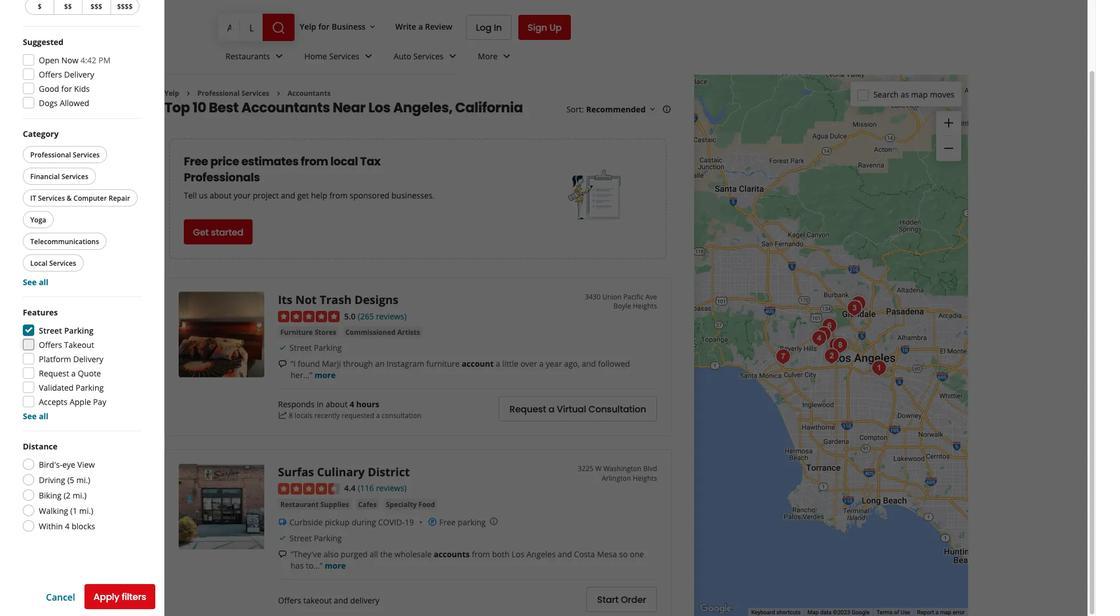 Task type: vqa. For each thing, say whether or not it's contained in the screenshot.
Grocery
no



Task type: locate. For each thing, give the bounding box(es) containing it.
2 vertical spatial see all button
[[23, 430, 48, 440]]

1 yoga button from the top
[[23, 211, 54, 228]]

good right 1
[[39, 83, 59, 94]]

so
[[619, 549, 628, 560]]

1 24 chevron down v2 image from the left
[[272, 49, 286, 63]]

specialty food link
[[384, 499, 437, 510]]

0 vertical spatial repair
[[109, 193, 130, 203]]

1 vertical spatial see
[[23, 411, 37, 422]]

free right the 16 parking v2 icon
[[439, 517, 456, 528]]

0 vertical spatial mi.)
[[76, 475, 90, 486]]

0 vertical spatial 16 checkmark v2 image
[[278, 343, 287, 352]]

delivery down open now at the top left of page
[[64, 222, 94, 233]]

a
[[418, 21, 423, 32], [496, 358, 500, 369], [539, 358, 544, 369], [71, 368, 76, 379], [548, 403, 554, 416], [376, 411, 380, 420], [71, 521, 76, 532], [935, 609, 939, 616]]

2 24 chevron down v2 image from the left
[[362, 49, 375, 63]]

0 vertical spatial see
[[23, 277, 37, 287]]

0 vertical spatial &
[[67, 193, 72, 203]]

it services & computer repair button
[[23, 190, 137, 207], [23, 343, 137, 360]]

quote down walking (1 mi.)
[[78, 521, 101, 532]]

suggested up open now at the top left of page
[[23, 189, 63, 200]]

2 yoga button from the top
[[23, 364, 54, 381]]

it services & computer repair up open now at the top left of page
[[30, 193, 130, 203]]

2 telecommunications from the top
[[30, 390, 99, 399]]

0 vertical spatial local
[[30, 258, 47, 268]]

see all for third 'see all' button from the bottom of the page's local services button
[[23, 277, 48, 287]]

$$$ button for first $ button from the top of the page's $$ button
[[82, 0, 110, 15]]

0 vertical spatial computer
[[74, 193, 107, 203]]

open for open now 4:42 pm
[[39, 55, 59, 65]]

computer up 'validated parking'
[[74, 346, 107, 356]]

for down open now at the top left of page
[[61, 236, 72, 247]]

auto services
[[394, 51, 444, 61]]

info icon image
[[489, 517, 498, 526], [489, 517, 498, 526]]

angeles,
[[393, 98, 452, 117]]

0 vertical spatial yelp
[[300, 21, 316, 32]]

more link down also
[[325, 560, 346, 571]]

24 chevron down v2 image inside auto services 'link'
[[446, 49, 460, 63]]

allowed down open now at the top left of page
[[60, 250, 89, 261]]

$$ up open now at the top left of page
[[64, 154, 72, 164]]

distance for option group containing distance
[[23, 441, 58, 452]]

$$ button up open now at the top left of page
[[54, 150, 82, 168]]

2 reviews) from the top
[[376, 483, 407, 494]]

0 horizontal spatial 4
[[65, 521, 70, 532]]

1 vertical spatial from
[[329, 190, 348, 201]]

0 vertical spatial professional services button
[[23, 146, 107, 163]]

2 & from the top
[[67, 346, 72, 356]]

mi.) for biking (2 mi.)
[[73, 490, 87, 501]]

1 open from the top
[[39, 55, 59, 65]]

more link for not
[[314, 370, 336, 381]]

2 now from the top
[[61, 208, 78, 218]]

and right ago,
[[582, 358, 596, 369]]

16 chevron right v2 image
[[184, 89, 193, 98]]

2 heights from the top
[[633, 474, 657, 483]]

0 vertical spatial see all button
[[23, 277, 48, 287]]

about right "us"
[[210, 190, 232, 201]]

map right as
[[911, 89, 928, 100]]

$$$$ button
[[110, 0, 139, 15]]

from left local
[[301, 153, 328, 169]]

mi.) right '(2'
[[73, 490, 87, 501]]

0 vertical spatial map
[[911, 89, 928, 100]]

16 chevron down v2 image
[[368, 22, 377, 31]]

1 financial services button from the top
[[23, 168, 96, 185]]

0 vertical spatial $$$
[[91, 1, 102, 11]]

dogs up clear all "link"
[[39, 97, 58, 108]]

google image
[[697, 602, 735, 617]]

parking inside 1 filter street parking clear all
[[44, 104, 68, 114]]

2 professional services button from the top
[[23, 299, 107, 316]]

it services & computer repair button up 'validated parking'
[[23, 343, 137, 360]]

1 request a quote from the top
[[39, 368, 101, 379]]

$$ for $$ button associated with second $ button from the top
[[64, 154, 72, 164]]

request up validated
[[39, 368, 69, 379]]

a left year
[[539, 358, 544, 369]]

0 vertical spatial category
[[23, 128, 59, 139]]

16 chevron right v2 image
[[274, 89, 283, 98]]

distance for distance option group at the left bottom of the page
[[23, 594, 58, 605]]

and left costa
[[558, 549, 572, 560]]

for left business
[[318, 21, 330, 32]]

write a review
[[395, 21, 452, 32]]

1 vertical spatial $$ button
[[54, 150, 82, 168]]

2 see all button from the top
[[23, 411, 48, 422]]

kids down the 4:42
[[74, 83, 90, 94]]

16 checkmark v2 image for boyle heights
[[278, 343, 287, 352]]

0 vertical spatial $
[[38, 1, 42, 11]]

log
[[476, 21, 492, 34]]

1 vertical spatial offers delivery
[[39, 222, 94, 233]]

all for second 'see all' button from the bottom
[[39, 411, 48, 422]]

repair for it services & computer repair button for yoga button related to local services button associated with 3rd 'see all' button
[[109, 346, 130, 356]]

marji
[[322, 358, 341, 369]]

computer up open now at the top left of page
[[74, 193, 107, 203]]

free inside free price estimates from local tax professionals tell us about your project and get help from sponsored businesses.
[[184, 153, 208, 169]]

1 vertical spatial yelp
[[164, 88, 179, 98]]

0 vertical spatial financial
[[30, 172, 60, 181]]

validated
[[39, 382, 74, 393]]

financial services
[[30, 172, 88, 181], [30, 325, 88, 334]]

3 see all from the top
[[23, 430, 48, 440]]

16 speech v2 image
[[278, 550, 287, 559]]

2 it from the top
[[30, 346, 36, 356]]

1 vertical spatial $$$
[[91, 154, 102, 164]]

free for parking
[[439, 517, 456, 528]]

$$$ for $$ button associated with second $ button from the top
[[91, 154, 102, 164]]

mi.) right (1
[[79, 505, 93, 516]]

price
[[210, 153, 239, 169]]

mi.) right (5
[[76, 475, 90, 486]]

(265
[[358, 311, 374, 322]]

2 see from the top
[[23, 411, 37, 422]]

(5
[[67, 475, 74, 486]]

0 vertical spatial dogs allowed
[[39, 97, 89, 108]]

platform up within
[[39, 507, 71, 517]]

0 vertical spatial about
[[210, 190, 232, 201]]

0 vertical spatial good
[[39, 83, 59, 94]]

local services button for 3rd 'see all' button
[[23, 408, 84, 425]]

24 chevron down v2 image inside home services link
[[362, 49, 375, 63]]

1 local services button from the top
[[23, 255, 84, 272]]

and left get at left
[[281, 190, 295, 201]]

2 takeout from the top
[[64, 492, 94, 503]]

now for open now 4:42 pm
[[61, 55, 78, 65]]

0 horizontal spatial map
[[911, 89, 928, 100]]

(265 reviews) link
[[358, 310, 407, 322]]

2 vertical spatial see
[[23, 430, 37, 440]]

platform delivery up 'validated parking'
[[39, 354, 103, 364]]

24 chevron down v2 image down 16 chevron down v2 image
[[362, 49, 375, 63]]

2 telecommunications button from the top
[[23, 386, 106, 403]]

1 features from the top
[[23, 307, 58, 318]]

0 horizontal spatial about
[[210, 190, 232, 201]]

report a map error
[[917, 609, 965, 616]]

2 open from the top
[[39, 208, 59, 218]]

1 it services & computer repair from the top
[[30, 193, 130, 203]]

driving
[[39, 475, 65, 486]]

moves
[[930, 89, 954, 100]]

good down open now at the top left of page
[[39, 236, 59, 247]]

offers takeout up 'validated parking'
[[39, 339, 94, 350]]

1 professional services button from the top
[[23, 146, 107, 163]]

0 vertical spatial $$$ button
[[82, 0, 110, 15]]

1 vertical spatial $$
[[64, 154, 72, 164]]

1 vertical spatial platform delivery
[[39, 507, 103, 517]]

$$$ inside price group
[[91, 154, 102, 164]]

2 vertical spatial from
[[472, 549, 490, 560]]

1 telecommunications button from the top
[[23, 233, 106, 250]]

map for error
[[940, 609, 951, 616]]

group
[[23, 36, 142, 109], [936, 111, 961, 161], [21, 128, 142, 288], [19, 189, 142, 265], [21, 281, 142, 441], [23, 307, 142, 422], [19, 460, 142, 575]]

a down (1
[[71, 521, 76, 532]]

apply
[[93, 591, 119, 604]]

from left both
[[472, 549, 490, 560]]

0 vertical spatial distance
[[23, 441, 58, 452]]

cancel button
[[46, 591, 75, 603]]

2 quote from the top
[[78, 521, 101, 532]]

1 vertical spatial see all button
[[23, 411, 48, 422]]

1 see all button from the top
[[23, 277, 48, 287]]

2 vertical spatial professional
[[30, 303, 71, 312]]

reviews) down district
[[376, 483, 407, 494]]

bird's-eye view
[[39, 459, 95, 470]]

walking (1 mi.)
[[39, 505, 93, 516]]

16 checkmark v2 image up 16 speech v2 icon
[[278, 343, 287, 352]]

1 horizontal spatial 24 chevron down v2 image
[[362, 49, 375, 63]]

5 star rating image
[[278, 311, 340, 323]]

0 vertical spatial suggested
[[23, 36, 63, 47]]

commissioned artists button
[[343, 327, 422, 338]]

2 features from the top
[[23, 460, 58, 471]]

1 vertical spatial platform
[[39, 507, 71, 517]]

1 vertical spatial $ button
[[25, 150, 54, 168]]

& up 'validated parking'
[[67, 346, 72, 356]]

heights inside 3225 w washington blvd arlington heights
[[633, 474, 657, 483]]

heights inside 3430 union pacific ave boyle heights
[[633, 301, 657, 311]]

yelp for business button
[[295, 16, 382, 37]]

specialty food
[[386, 500, 435, 509]]

1 $$$ button from the top
[[82, 0, 110, 15]]

more for not
[[314, 370, 336, 381]]

from both los angeles and costa mesa so one has to..."
[[291, 549, 644, 571]]

$ inside price group
[[38, 154, 42, 164]]

1 heights from the top
[[633, 301, 657, 311]]

24 chevron down v2 image
[[272, 49, 286, 63], [362, 49, 375, 63]]

professional services button for 3rd 'see all' button
[[23, 299, 107, 316]]

yelp inside button
[[300, 21, 316, 32]]

16 trending v2 image
[[278, 411, 287, 420]]

offers down open now at the top left of page
[[39, 222, 62, 233]]

19
[[405, 517, 414, 528]]

yoga button
[[23, 211, 54, 228], [23, 364, 54, 381]]

2 local from the top
[[30, 411, 47, 421]]

start order
[[597, 594, 646, 606]]

request a virtual consultation button
[[499, 397, 657, 422]]

option group
[[23, 441, 142, 534]]

request left virtual
[[510, 403, 546, 416]]

2 16 checkmark v2 image from the top
[[278, 534, 287, 543]]

culinary
[[317, 464, 365, 480]]

dogs allowed up clear all "link"
[[39, 97, 89, 108]]

1 vertical spatial quote
[[78, 521, 101, 532]]

good for kids down open now 4:42 pm
[[39, 83, 90, 94]]

1 vertical spatial open
[[39, 208, 59, 218]]

request down walking
[[39, 521, 69, 532]]

start order link
[[586, 587, 657, 612]]

2 repair from the top
[[109, 346, 130, 356]]

(2
[[64, 490, 71, 501]]

1 reviews) from the top
[[376, 311, 407, 322]]

4 up 8 locals recently requested a consultation
[[350, 399, 354, 410]]

consultation
[[382, 411, 421, 420]]

1 horizontal spatial its not trash designs image
[[868, 357, 891, 380]]

1 vertical spatial telecommunications
[[30, 390, 99, 399]]

more
[[314, 370, 336, 381], [325, 560, 346, 571]]

kids down open now at the top left of page
[[74, 236, 90, 247]]

1 kids from the top
[[74, 83, 90, 94]]

2 24 chevron down v2 image from the left
[[500, 49, 514, 63]]

1 vertical spatial 16 checkmark v2 image
[[278, 534, 287, 543]]

& for yoga button related to local services button associated with 3rd 'see all' button
[[67, 346, 72, 356]]

1 it services & computer repair button from the top
[[23, 190, 137, 207]]

2 dogs from the top
[[39, 250, 58, 261]]

local services down accepts
[[30, 411, 76, 421]]

2 dogs allowed from the top
[[39, 250, 89, 261]]

cafes button
[[356, 499, 379, 510]]

from inside 'from both los angeles and costa mesa so one has to..."'
[[472, 549, 490, 560]]

and inside a little over a year ago, and followed her..."
[[582, 358, 596, 369]]

1 $$ from the top
[[64, 1, 72, 11]]

1 see all from the top
[[23, 277, 48, 287]]

map region
[[621, 0, 1059, 617]]

2 $$$ from the top
[[91, 154, 102, 164]]

0 vertical spatial financial services
[[30, 172, 88, 181]]

tax
[[360, 153, 381, 169]]

1 horizontal spatial about
[[326, 399, 348, 410]]

0 vertical spatial it services & computer repair button
[[23, 190, 137, 207]]

for right the filter
[[61, 83, 72, 94]]

offers delivery down open now 4:42 pm
[[39, 69, 94, 80]]

1 vertical spatial map
[[940, 609, 951, 616]]

price group
[[23, 132, 142, 170]]

1 vertical spatial free
[[439, 517, 456, 528]]

heights right arlington
[[633, 474, 657, 483]]

los right near
[[368, 98, 391, 117]]

takeout up (1
[[64, 492, 94, 503]]

1 horizontal spatial los
[[512, 549, 524, 560]]

blvd
[[643, 464, 657, 474]]

see
[[23, 277, 37, 287], [23, 411, 37, 422], [23, 430, 37, 440]]

year
[[546, 358, 562, 369]]

local services button down open now at the top left of page
[[23, 255, 84, 272]]

option group containing distance
[[23, 441, 142, 534]]

1 vertical spatial professional services
[[30, 150, 100, 159]]

request a quote down (1
[[39, 521, 101, 532]]

business categories element
[[216, 41, 571, 74]]

2 $ button from the top
[[25, 150, 54, 168]]

0 vertical spatial $ button
[[25, 0, 54, 15]]

local down open now at the top left of page
[[30, 258, 47, 268]]

& up open now at the top left of page
[[67, 193, 72, 203]]

features
[[23, 307, 58, 318], [23, 460, 58, 471]]

a right write
[[418, 21, 423, 32]]

its not trash designs image
[[179, 292, 264, 378], [868, 357, 891, 380]]

1 offers delivery from the top
[[39, 69, 94, 80]]

pickup
[[325, 517, 350, 528]]

24 chevron down v2 image down search icon
[[272, 49, 286, 63]]

1 vertical spatial request a quote
[[39, 521, 101, 532]]

0 vertical spatial it services & computer repair
[[30, 193, 130, 203]]

heights
[[633, 301, 657, 311], [633, 474, 657, 483]]

1 platform delivery from the top
[[39, 354, 103, 364]]

telecommunications button for yoga button related to local services button associated with 3rd 'see all' button
[[23, 386, 106, 403]]

4 down walking (1 mi.)
[[65, 521, 70, 532]]

24 chevron down v2 image right more
[[500, 49, 514, 63]]

cafes
[[358, 500, 377, 509]]

8 locals recently requested a consultation
[[289, 411, 421, 420]]

it for third 'see all' button from the bottom of the page the professional services button
[[30, 193, 36, 203]]

free left price
[[184, 153, 208, 169]]

$$ inside price group
[[64, 154, 72, 164]]

24 chevron down v2 image inside restaurants link
[[272, 49, 286, 63]]

1 vertical spatial $$$ button
[[82, 150, 110, 168]]

requested
[[342, 411, 374, 420]]

3 see all button from the top
[[23, 430, 48, 440]]

delivery down open now 4:42 pm
[[64, 69, 94, 80]]

1 vertical spatial it services & computer repair
[[30, 346, 130, 356]]

local services
[[30, 258, 76, 268], [30, 411, 76, 421]]

quote up 'validated parking'
[[78, 368, 101, 379]]

2 vertical spatial see all
[[23, 430, 48, 440]]

financial services button
[[23, 168, 96, 185], [23, 321, 96, 338]]

reviews) inside "link"
[[376, 311, 407, 322]]

1 vertical spatial local services button
[[23, 408, 84, 425]]

$$ up open now 4:42 pm
[[64, 1, 72, 11]]

0 vertical spatial local services
[[30, 258, 76, 268]]

price
[[23, 132, 43, 143]]

offers delivery down open now at the top left of page
[[39, 222, 94, 233]]

surfas culinary district image
[[820, 345, 843, 368]]

2 $$$ button from the top
[[82, 150, 110, 168]]

0 vertical spatial telecommunications
[[30, 237, 99, 246]]

its not trash designs
[[278, 292, 398, 308]]

1 $ from the top
[[38, 1, 42, 11]]

yelp right search icon
[[300, 21, 316, 32]]

see for third 'see all' button from the bottom of the page
[[23, 277, 37, 287]]

24 chevron down v2 image down review
[[446, 49, 460, 63]]

1 vertical spatial good for kids
[[39, 236, 90, 247]]

1 financial services from the top
[[30, 172, 88, 181]]

in
[[317, 399, 324, 410]]

1 16 checkmark v2 image from the top
[[278, 343, 287, 352]]

1 $$$ from the top
[[91, 1, 102, 11]]

suggested up open now 4:42 pm
[[23, 36, 63, 47]]

request inside button
[[510, 403, 546, 416]]

consultation
[[588, 403, 646, 416]]

apply filters button
[[84, 585, 155, 610]]

1 vertical spatial financial services
[[30, 325, 88, 334]]

2 financial services from the top
[[30, 325, 88, 334]]

1 it from the top
[[30, 193, 36, 203]]

little
[[502, 358, 518, 369]]

allowed right the filter
[[60, 97, 89, 108]]

heights right 'boyle'
[[633, 301, 657, 311]]

$ for first $ button from the top of the page
[[38, 1, 42, 11]]

1 computer from the top
[[74, 193, 107, 203]]

1 vertical spatial allowed
[[60, 250, 89, 261]]

16 speech v2 image
[[278, 360, 287, 369]]

tell
[[184, 190, 197, 201]]

home services
[[304, 51, 359, 61]]

2 vertical spatial request
[[39, 521, 69, 532]]

24 chevron down v2 image for more
[[500, 49, 514, 63]]

dogs allowed down open now at the top left of page
[[39, 250, 89, 261]]

0 horizontal spatial los
[[368, 98, 391, 117]]

0 vertical spatial offers takeout
[[39, 339, 94, 350]]

platform delivery up within 4 blocks
[[39, 507, 103, 517]]

0 vertical spatial takeout
[[64, 339, 94, 350]]

more link
[[469, 41, 523, 74]]

1 good from the top
[[39, 83, 59, 94]]

the dish depot image
[[843, 297, 866, 320]]

los right both
[[512, 549, 524, 560]]

1 vertical spatial dogs
[[39, 250, 58, 261]]

its
[[278, 292, 292, 308]]

16 checkmark v2 image
[[278, 343, 287, 352], [278, 534, 287, 543]]

2 vertical spatial for
[[61, 236, 72, 247]]

1 vertical spatial local
[[30, 411, 47, 421]]

0 vertical spatial reviews)
[[376, 311, 407, 322]]

financial services for yoga button related to third 'see all' button from the bottom of the page's local services button
[[30, 172, 88, 181]]

good for kids
[[39, 83, 90, 94], [39, 236, 90, 247]]

local services down open now at the top left of page
[[30, 258, 76, 268]]

1 vertical spatial heights
[[633, 474, 657, 483]]

None search field
[[218, 14, 297, 41]]

los
[[368, 98, 391, 117], [512, 549, 524, 560]]

0 vertical spatial local services button
[[23, 255, 84, 272]]

request
[[39, 368, 69, 379], [510, 403, 546, 416], [39, 521, 69, 532]]

platform up validated
[[39, 354, 71, 364]]

1 horizontal spatial yelp
[[300, 21, 316, 32]]

16 checkmark v2 image down 16 shipping v2 icon
[[278, 534, 287, 543]]

yoga button for third 'see all' button from the bottom of the page's local services button
[[23, 211, 54, 228]]

filters
[[122, 591, 146, 604]]

$
[[38, 1, 42, 11], [38, 154, 42, 164]]

0 vertical spatial more link
[[314, 370, 336, 381]]

about
[[210, 190, 232, 201], [326, 399, 348, 410]]

2 kids from the top
[[74, 236, 90, 247]]

1 vertical spatial yoga button
[[23, 364, 54, 381]]

(265 reviews)
[[358, 311, 407, 322]]

offers
[[39, 69, 62, 80], [39, 222, 62, 233], [39, 339, 62, 350], [39, 492, 62, 503], [278, 595, 301, 606]]

1 horizontal spatial from
[[329, 190, 348, 201]]

professional for 3rd 'see all' button the professional services button
[[30, 303, 71, 312]]

validated parking
[[39, 382, 104, 393]]

2 offers takeout from the top
[[39, 492, 94, 503]]

4 inside option group
[[65, 521, 70, 532]]

1 vertical spatial more
[[325, 560, 346, 571]]

0 vertical spatial it
[[30, 193, 36, 203]]

it services & computer repair up 'validated parking'
[[30, 346, 130, 356]]

curbside
[[289, 517, 323, 528]]

16 checkmark v2 image for free parking
[[278, 534, 287, 543]]

and right takeout
[[334, 595, 348, 606]]

24 chevron down v2 image for auto services
[[446, 49, 460, 63]]

0 vertical spatial now
[[61, 55, 78, 65]]

and inside free price estimates from local tax professionals tell us about your project and get help from sponsored businesses.
[[281, 190, 295, 201]]

0 vertical spatial $$ button
[[54, 0, 82, 15]]

trash
[[320, 292, 352, 308]]

1 vertical spatial professional services button
[[23, 299, 107, 316]]

more down 'marji'
[[314, 370, 336, 381]]

professional services button for third 'see all' button from the bottom of the page
[[23, 146, 107, 163]]

at&t store - los angeles image
[[825, 334, 848, 357]]

2 $$ from the top
[[64, 154, 72, 164]]

good
[[39, 83, 59, 94], [39, 236, 59, 247]]

1 $$ button from the top
[[54, 0, 82, 15]]

offers delivery
[[39, 69, 94, 80], [39, 222, 94, 233]]

professional services
[[197, 88, 269, 98], [30, 150, 100, 159], [30, 303, 100, 312]]

delivery
[[350, 595, 379, 606]]

2 yoga from the top
[[30, 368, 46, 377]]

terms of use link
[[877, 609, 910, 616]]

locals
[[295, 411, 313, 420]]

4
[[350, 399, 354, 410], [65, 521, 70, 532]]

0 vertical spatial yoga
[[30, 215, 46, 224]]

about up the recently
[[326, 399, 348, 410]]

0 vertical spatial quote
[[78, 368, 101, 379]]

it services & computer repair button for yoga button related to third 'see all' button from the bottom of the page's local services button
[[23, 190, 137, 207]]

2 local services button from the top
[[23, 408, 84, 425]]

0 vertical spatial financial services button
[[23, 168, 96, 185]]

1 24 chevron down v2 image from the left
[[446, 49, 460, 63]]

takeout
[[64, 339, 94, 350], [64, 492, 94, 503]]

more link for culinary
[[325, 560, 346, 571]]

2 it services & computer repair button from the top
[[23, 343, 137, 360]]

yelp left 16 chevron right v2 icon
[[164, 88, 179, 98]]

1 & from the top
[[67, 193, 72, 203]]

1 vertical spatial now
[[61, 208, 78, 218]]

0 vertical spatial $$
[[64, 1, 72, 11]]

4.4 star rating image
[[278, 483, 340, 495]]

1 horizontal spatial map
[[940, 609, 951, 616]]

2 category from the top
[[23, 281, 59, 292]]

1 repair from the top
[[109, 193, 130, 203]]

2 allowed from the top
[[60, 250, 89, 261]]

to..."
[[306, 560, 323, 571]]

0 vertical spatial heights
[[633, 301, 657, 311]]

local down accepts
[[30, 411, 47, 421]]

more down also
[[325, 560, 346, 571]]

0 horizontal spatial from
[[301, 153, 328, 169]]

1 distance from the top
[[23, 441, 58, 452]]

$$ button for first $ button from the top of the page
[[54, 0, 82, 15]]

1 horizontal spatial free
[[439, 517, 456, 528]]

2 computer from the top
[[74, 346, 107, 356]]

request a quote up 'validated parking'
[[39, 368, 101, 379]]

parking
[[44, 104, 68, 114], [64, 325, 94, 336], [314, 342, 342, 353], [76, 382, 104, 393], [64, 478, 94, 489], [314, 533, 342, 544]]

more for culinary
[[325, 560, 346, 571]]

reviews) up commissioned artists
[[376, 311, 407, 322]]

more link down 'marji'
[[314, 370, 336, 381]]

24 chevron down v2 image
[[446, 49, 460, 63], [500, 49, 514, 63]]

capital one café image
[[847, 293, 870, 315]]

mi.) for driving (5 mi.)
[[76, 475, 90, 486]]

good for kids down open now at the top left of page
[[39, 236, 90, 247]]

1 vertical spatial 4
[[65, 521, 70, 532]]

allowed
[[60, 97, 89, 108], [60, 250, 89, 261]]

takeout up 'validated parking'
[[64, 339, 94, 350]]

local for third 'see all' button from the bottom of the page
[[30, 258, 47, 268]]

all inside 1 filter street parking clear all
[[41, 114, 48, 123]]

1 vertical spatial professional
[[30, 150, 71, 159]]

1 vertical spatial category
[[23, 281, 59, 292]]

a right report
[[935, 609, 939, 616]]

see all
[[23, 277, 48, 287], [23, 411, 48, 422], [23, 430, 48, 440]]

restaurant supplies button
[[278, 499, 351, 510]]

arlington
[[602, 474, 631, 483]]

1 local from the top
[[30, 258, 47, 268]]

3 see from the top
[[23, 430, 37, 440]]

offers takeout up walking (1 mi.)
[[39, 492, 94, 503]]

bird's-
[[39, 459, 62, 470]]

2 distance from the top
[[23, 594, 58, 605]]

24 chevron down v2 image inside more link
[[500, 49, 514, 63]]

1 now from the top
[[61, 55, 78, 65]]

offers takeout and delivery
[[278, 595, 379, 606]]

$$$ button inside price group
[[82, 150, 110, 168]]

2 $$ button from the top
[[54, 150, 82, 168]]



Task type: describe. For each thing, give the bounding box(es) containing it.
see for second 'see all' button from the bottom
[[23, 411, 37, 422]]

a left little
[[496, 358, 500, 369]]

a up 'validated parking'
[[71, 368, 76, 379]]

biking (2 mi.)
[[39, 490, 87, 501]]

top 10 best accountants near los angeles, california
[[164, 98, 523, 117]]

help
[[311, 190, 327, 201]]

ago,
[[564, 358, 580, 369]]

keyboard
[[751, 609, 775, 616]]

"i
[[291, 358, 296, 369]]

yelp for yelp for business
[[300, 21, 316, 32]]

supplies
[[320, 500, 349, 509]]

about inside free price estimates from local tax professionals tell us about your project and get help from sponsored businesses.
[[210, 190, 232, 201]]

2 good for kids from the top
[[39, 236, 90, 247]]

accounts
[[434, 549, 470, 560]]

all for 3rd 'see all' button
[[39, 430, 48, 440]]

within 4 blocks
[[39, 521, 95, 532]]

both
[[492, 549, 510, 560]]

1 telecommunications from the top
[[30, 237, 99, 246]]

wholesale
[[394, 549, 432, 560]]

responds
[[278, 399, 315, 410]]

accountants up estimates
[[241, 98, 330, 117]]

angeles
[[526, 549, 556, 560]]

16 info v2 image
[[662, 105, 671, 114]]

1 takeout from the top
[[64, 339, 94, 350]]

map for moves
[[911, 89, 928, 100]]

surfas culinary district image
[[179, 464, 264, 550]]

1 suggested from the top
[[23, 36, 63, 47]]

zoom out image
[[942, 142, 956, 155]]

see all for local services button associated with 3rd 'see all' button
[[23, 430, 48, 440]]

now for open now
[[61, 208, 78, 218]]

1 vertical spatial for
[[61, 83, 72, 94]]

financial services button for yoga button related to local services button associated with 3rd 'see all' button
[[23, 321, 96, 338]]

accepts
[[39, 396, 68, 407]]

1 platform from the top
[[39, 354, 71, 364]]

it services & computer repair button for yoga button related to local services button associated with 3rd 'see all' button
[[23, 343, 137, 360]]

(116 reviews)
[[358, 483, 407, 494]]

offers up validated
[[39, 339, 62, 350]]

get started
[[193, 226, 243, 239]]

1 category from the top
[[23, 128, 59, 139]]

account
[[462, 358, 494, 369]]

specialty food button
[[384, 499, 437, 510]]

see for 3rd 'see all' button
[[23, 430, 37, 440]]

professional services for 3rd 'see all' button the professional services button
[[30, 303, 100, 312]]

$$$ for first $ button from the top of the page's $$ button
[[91, 1, 102, 11]]

all for third 'see all' button from the bottom of the page
[[39, 277, 48, 287]]

get started button
[[184, 219, 252, 245]]

terms of use
[[877, 609, 910, 616]]

professionals
[[184, 169, 260, 185]]

2 platform delivery from the top
[[39, 507, 103, 517]]

2 see all from the top
[[23, 411, 48, 422]]

reviews) for its not trash designs
[[376, 311, 407, 322]]

$$$$
[[117, 1, 133, 11]]

zoom in image
[[942, 116, 956, 130]]

clear
[[23, 114, 39, 123]]

over
[[521, 358, 537, 369]]

0 vertical spatial professional
[[197, 88, 240, 98]]

$$ button for second $ button from the top
[[54, 150, 82, 168]]

shortcuts
[[776, 609, 801, 616]]

3430 union pacific ave boyle heights
[[585, 292, 657, 311]]

pay
[[93, 396, 106, 407]]

3225 w washington blvd arlington heights
[[578, 464, 657, 483]]

computer for financial services button associated with yoga button related to third 'see all' button from the bottom of the page's local services button
[[74, 193, 107, 203]]

3225
[[578, 464, 594, 474]]

hours
[[356, 399, 379, 410]]

repair for yoga button related to third 'see all' button from the bottom of the page's local services button's it services & computer repair button
[[109, 193, 130, 203]]

0 vertical spatial 4
[[350, 399, 354, 410]]

write a review link
[[391, 16, 457, 37]]

2 financial from the top
[[30, 325, 60, 334]]

16 shipping v2 image
[[278, 518, 287, 527]]

street inside 1 filter street parking clear all
[[23, 104, 42, 114]]

accountants right 16 chevron right v2 image
[[288, 88, 331, 98]]

2 platform from the top
[[39, 507, 71, 517]]

auto services link
[[384, 41, 469, 74]]

distance option group
[[23, 594, 142, 617]]

computer for financial services button corresponding to yoga button related to local services button associated with 3rd 'see all' button
[[74, 346, 107, 356]]

offers left takeout
[[278, 595, 301, 606]]

(1
[[70, 505, 77, 516]]

local
[[330, 153, 358, 169]]

within
[[39, 521, 63, 532]]

a down 'hours'
[[376, 411, 380, 420]]

sponsored
[[350, 190, 389, 201]]

yelp for 'yelp' link
[[164, 88, 179, 98]]

top
[[164, 98, 190, 117]]

heights for its not trash designs
[[633, 301, 657, 311]]

heights for surfas culinary district
[[633, 474, 657, 483]]

error
[[953, 609, 965, 616]]

apply filters
[[93, 591, 146, 604]]

restaurant supplies link
[[278, 499, 351, 510]]

0 vertical spatial los
[[368, 98, 391, 117]]

16 parking v2 image
[[428, 518, 437, 527]]

free parking
[[439, 517, 486, 528]]

yelp link
[[164, 88, 179, 98]]

a inside button
[[548, 403, 554, 416]]

open for open now
[[39, 208, 59, 218]]

telecommunications button for yoga button related to third 'see all' button from the bottom of the page's local services button
[[23, 233, 106, 250]]

has
[[291, 560, 304, 571]]

map
[[808, 609, 819, 616]]

one
[[630, 549, 644, 560]]

delivery up 'validated parking'
[[73, 354, 103, 364]]

local services button for third 'see all' button from the bottom of the page
[[23, 255, 84, 272]]

and inside 'from both los angeles and costa mesa so one has to..."'
[[558, 549, 572, 560]]

free price estimates from local tax professionals image
[[568, 166, 625, 223]]

0 vertical spatial request
[[39, 368, 69, 379]]

1 financial from the top
[[30, 172, 60, 181]]

1 allowed from the top
[[60, 97, 89, 108]]

$$ for first $ button from the top of the page's $$ button
[[64, 1, 72, 11]]

yelp for business
[[300, 21, 366, 32]]

$$$ button for $$ button associated with second $ button from the top
[[82, 150, 110, 168]]

melrosemac image
[[812, 323, 835, 346]]

1 dogs allowed from the top
[[39, 97, 89, 108]]

professional services for third 'see all' button from the bottom of the page the professional services button
[[30, 150, 100, 159]]

los inside 'from both los angeles and costa mesa so one has to..."'
[[512, 549, 524, 560]]

it for 3rd 'see all' button the professional services button
[[30, 346, 36, 356]]

2 local services from the top
[[30, 411, 76, 421]]

search image
[[272, 21, 285, 35]]

review
[[425, 21, 452, 32]]

food
[[418, 500, 435, 509]]

2 it services & computer repair from the top
[[30, 346, 130, 356]]

sign
[[528, 21, 547, 34]]

restaurants link
[[216, 41, 295, 74]]

1 offers takeout from the top
[[39, 339, 94, 350]]

order
[[621, 594, 646, 606]]

in
[[494, 21, 502, 34]]

2 suggested from the top
[[23, 189, 63, 200]]

surfas culinary district
[[278, 464, 410, 480]]

0 horizontal spatial its not trash designs image
[[179, 292, 264, 378]]

clear all link
[[23, 114, 48, 123]]

offers up walking
[[39, 492, 62, 503]]

artspace warehouse image
[[808, 327, 831, 350]]

financial services button for yoga button related to third 'see all' button from the bottom of the page's local services button
[[23, 168, 96, 185]]

4.4
[[344, 483, 356, 494]]

report a map error link
[[917, 609, 965, 616]]

free price estimates from local tax professionals tell us about your project and get help from sponsored businesses.
[[184, 153, 435, 201]]

commissioned artists
[[345, 327, 420, 337]]

spectrum image
[[818, 315, 841, 338]]

1 yoga from the top
[[30, 215, 46, 224]]

professional for third 'see all' button from the bottom of the page the professional services button
[[30, 150, 71, 159]]

$ for second $ button from the top
[[38, 154, 42, 164]]

1 vertical spatial about
[[326, 399, 348, 410]]

union
[[602, 292, 622, 301]]

furniture stores
[[280, 327, 336, 337]]

offers up the filter
[[39, 69, 62, 80]]

delivery up blocks
[[73, 507, 103, 517]]

restaurant
[[280, 500, 319, 509]]

also
[[324, 549, 339, 560]]

1 quote from the top
[[78, 368, 101, 379]]

for inside button
[[318, 21, 330, 32]]

0 vertical spatial professional services
[[197, 88, 269, 98]]

services inside 'link'
[[413, 51, 444, 61]]

use
[[901, 609, 910, 616]]

24 chevron down v2 image for restaurants
[[272, 49, 286, 63]]

chefs' toys image
[[772, 346, 795, 368]]

1 good for kids from the top
[[39, 83, 90, 94]]

0 vertical spatial from
[[301, 153, 328, 169]]

estimates
[[241, 153, 299, 169]]

more
[[478, 51, 498, 61]]

furniture
[[280, 327, 313, 337]]

24 chevron down v2 image for home services
[[362, 49, 375, 63]]

during
[[352, 517, 376, 528]]

apple
[[70, 396, 91, 407]]

free for price
[[184, 153, 208, 169]]

commissioned
[[345, 327, 396, 337]]

1 local services from the top
[[30, 258, 76, 268]]

(116
[[358, 483, 374, 494]]

& for yoga button related to third 'see all' button from the bottom of the page's local services button
[[67, 193, 72, 203]]

verizon image
[[829, 334, 852, 357]]

3430
[[585, 292, 601, 301]]

financial services for yoga button related to local services button associated with 3rd 'see all' button
[[30, 325, 88, 334]]

costa
[[574, 549, 595, 560]]

request a virtual consultation
[[510, 403, 646, 416]]

1 $ button from the top
[[25, 0, 54, 15]]

businesses.
[[391, 190, 435, 201]]

w
[[595, 464, 602, 474]]

2 offers delivery from the top
[[39, 222, 94, 233]]

1 dogs from the top
[[39, 97, 58, 108]]

2 request a quote from the top
[[39, 521, 101, 532]]

yoga button for local services button associated with 3rd 'see all' button
[[23, 364, 54, 381]]

local for 3rd 'see all' button
[[30, 411, 47, 421]]

mi.) for walking (1 mi.)
[[79, 505, 93, 516]]

takeout
[[303, 595, 332, 606]]

keyboard shortcuts
[[751, 609, 801, 616]]

restaurants
[[225, 51, 270, 61]]

reviews) for surfas culinary district
[[376, 483, 407, 494]]

virtual
[[557, 403, 586, 416]]

2 good from the top
[[39, 236, 59, 247]]



